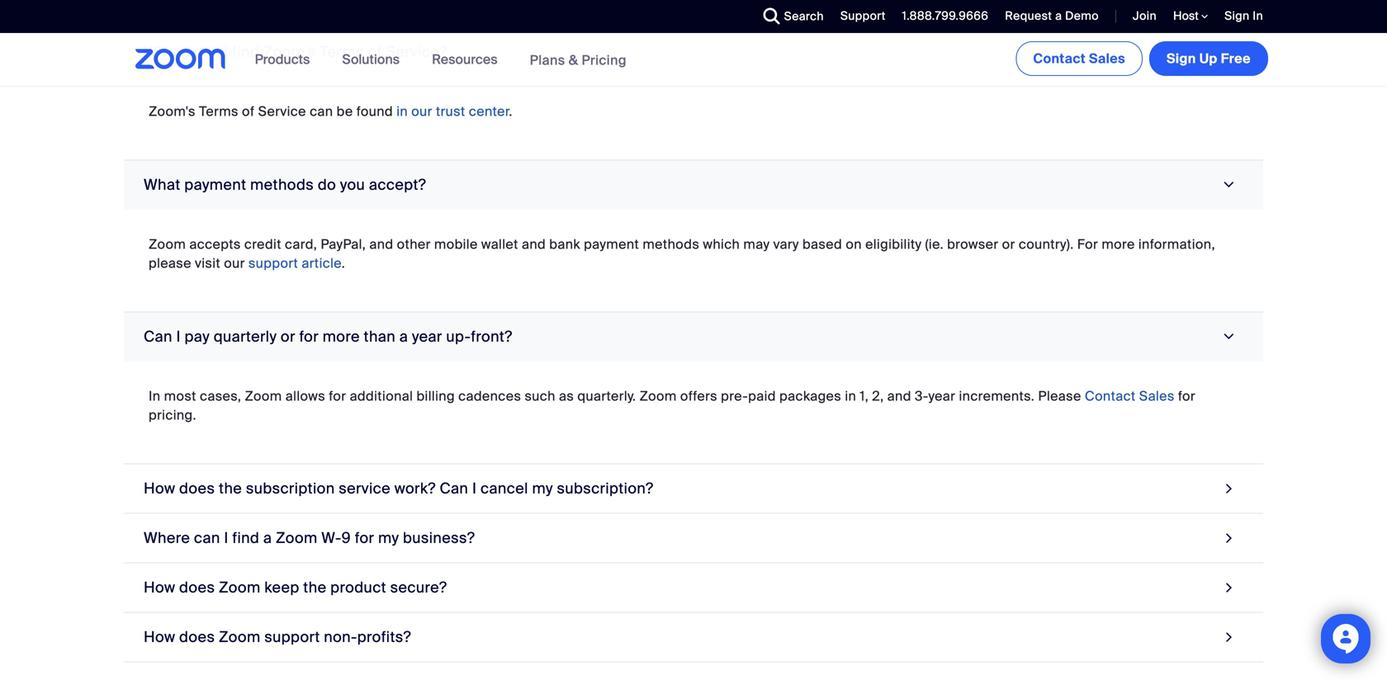 Task type: locate. For each thing, give the bounding box(es) containing it.
0 vertical spatial sales
[[1089, 50, 1126, 67]]

0 vertical spatial methods
[[250, 175, 314, 194]]

1 horizontal spatial .
[[509, 103, 513, 120]]

year left up- on the left
[[412, 327, 442, 346]]

request a demo link
[[993, 0, 1103, 33], [1005, 8, 1099, 24]]

2 find from the top
[[232, 529, 260, 548]]

.
[[509, 103, 513, 120], [342, 255, 345, 272]]

find
[[232, 42, 260, 61], [232, 529, 260, 548]]

2,
[[872, 388, 884, 405]]

sales inside 'meetings' navigation
[[1089, 50, 1126, 67]]

0 vertical spatial of
[[368, 42, 382, 61]]

or
[[1002, 236, 1016, 253], [281, 327, 296, 346]]

please
[[149, 255, 191, 272]]

support
[[249, 255, 298, 272], [265, 628, 320, 647]]

credit
[[244, 236, 282, 253]]

my right 9
[[378, 529, 399, 548]]

sign for sign up free
[[1167, 50, 1197, 67]]

1 vertical spatial in
[[149, 388, 161, 405]]

0 vertical spatial more
[[1102, 236, 1135, 253]]

can inside dropdown button
[[194, 42, 220, 61]]

support left non-
[[265, 628, 320, 647]]

or right the browser
[[1002, 236, 1016, 253]]

0 horizontal spatial or
[[281, 327, 296, 346]]

1 vertical spatial .
[[342, 255, 345, 272]]

0 vertical spatial our
[[412, 103, 433, 120]]

1 where from the top
[[144, 42, 190, 61]]

0 horizontal spatial terms
[[199, 103, 239, 120]]

0 horizontal spatial sales
[[1089, 50, 1126, 67]]

0 vertical spatial year
[[412, 327, 442, 346]]

resources
[[432, 51, 498, 68]]

1 vertical spatial more
[[323, 327, 360, 346]]

in up sign up free button on the top of page
[[1253, 8, 1264, 24]]

3 does from the top
[[179, 628, 215, 647]]

a left "demo"
[[1056, 8, 1062, 24]]

join link
[[1121, 0, 1161, 33], [1133, 8, 1157, 24]]

tab list
[[124, 0, 1264, 663]]

0 vertical spatial in
[[1253, 8, 1264, 24]]

2 vertical spatial how
[[144, 628, 175, 647]]

0 vertical spatial contact
[[1034, 50, 1086, 67]]

1 how from the top
[[144, 479, 175, 498]]

my inside dropdown button
[[378, 529, 399, 548]]

our right visit
[[224, 255, 245, 272]]

of
[[368, 42, 382, 61], [242, 103, 255, 120]]

1 horizontal spatial in
[[845, 388, 857, 405]]

0 vertical spatial sign
[[1225, 8, 1250, 24]]

of inside dropdown button
[[368, 42, 382, 61]]

a right than
[[400, 327, 408, 346]]

1 does from the top
[[179, 479, 215, 498]]

sign inside button
[[1167, 50, 1197, 67]]

year inside dropdown button
[[412, 327, 442, 346]]

service?
[[386, 42, 448, 61]]

sign left up
[[1167, 50, 1197, 67]]

and left bank
[[522, 236, 546, 253]]

0 vertical spatial my
[[532, 479, 553, 498]]

or right quarterly
[[281, 327, 296, 346]]

0 vertical spatial can
[[144, 327, 172, 346]]

1 vertical spatial a
[[400, 327, 408, 346]]

for
[[1078, 236, 1099, 253]]

payment right bank
[[584, 236, 639, 253]]

1 vertical spatial does
[[179, 578, 215, 597]]

how for how does zoom support non-profits?
[[144, 628, 175, 647]]

1 vertical spatial year
[[929, 388, 956, 405]]

0 horizontal spatial year
[[412, 327, 442, 346]]

1 horizontal spatial and
[[522, 236, 546, 253]]

join
[[1133, 8, 1157, 24]]

of left service
[[242, 103, 255, 120]]

or inside dropdown button
[[281, 327, 296, 346]]

contact sales
[[1034, 50, 1126, 67]]

zoom up please
[[149, 236, 186, 253]]

terms right products dropdown button
[[320, 42, 364, 61]]

right image for more
[[1219, 329, 1241, 344]]

0 horizontal spatial a
[[263, 529, 272, 548]]

meetings navigation
[[1013, 33, 1272, 79]]

1 horizontal spatial a
[[400, 327, 408, 346]]

find down "subscription"
[[232, 529, 260, 548]]

0 horizontal spatial in
[[397, 103, 408, 120]]

1 vertical spatial methods
[[643, 236, 700, 253]]

2 vertical spatial a
[[263, 529, 272, 548]]

on
[[846, 236, 862, 253]]

1 vertical spatial zoom's
[[149, 103, 196, 120]]

1 vertical spatial in
[[845, 388, 857, 405]]

1 horizontal spatial the
[[303, 578, 327, 597]]

sales
[[1089, 50, 1126, 67], [1140, 388, 1175, 405]]

contact sales link right please
[[1085, 388, 1175, 405]]

can inside dropdown button
[[194, 529, 220, 548]]

0 vertical spatial find
[[232, 42, 260, 61]]

zoom down the how does zoom keep the product secure?
[[219, 628, 261, 647]]

0 vertical spatial payment
[[184, 175, 246, 194]]

where inside dropdown button
[[144, 529, 190, 548]]

my for subscription?
[[532, 479, 553, 498]]

right image inside can i pay quarterly or for more than a year up-front? dropdown button
[[1219, 329, 1241, 344]]

1 horizontal spatial our
[[412, 103, 433, 120]]

0 horizontal spatial more
[[323, 327, 360, 346]]

than
[[364, 327, 396, 346]]

right image inside how does zoom keep the product secure? dropdown button
[[1222, 577, 1237, 599]]

what payment methods do you accept?
[[144, 175, 426, 194]]

found
[[357, 103, 393, 120]]

you
[[340, 175, 365, 194]]

payment right 'what'
[[184, 175, 246, 194]]

1,
[[860, 388, 869, 405]]

how does zoom support non-profits?
[[144, 628, 411, 647]]

0 vertical spatial does
[[179, 479, 215, 498]]

packages
[[780, 388, 842, 405]]

methods left which
[[643, 236, 700, 253]]

in left most
[[149, 388, 161, 405]]

1.888.799.9666 button
[[890, 0, 993, 33], [903, 8, 989, 24]]

0 horizontal spatial zoom's
[[149, 103, 196, 120]]

a
[[1056, 8, 1062, 24], [400, 327, 408, 346], [263, 529, 272, 548]]

1 horizontal spatial can
[[440, 479, 469, 498]]

contact right please
[[1085, 388, 1136, 405]]

0 vertical spatial contact sales link
[[1016, 41, 1143, 76]]

subscription?
[[557, 479, 654, 498]]

0 horizontal spatial our
[[224, 255, 245, 272]]

more right for
[[1102, 236, 1135, 253]]

of left service? on the left of page
[[368, 42, 382, 61]]

zoom left w-
[[276, 529, 318, 548]]

0 horizontal spatial of
[[242, 103, 255, 120]]

zoom's down "zoom logo"
[[149, 103, 196, 120]]

right image
[[1219, 177, 1241, 192], [1219, 329, 1241, 344], [1222, 478, 1237, 500], [1222, 577, 1237, 599], [1222, 626, 1237, 649]]

for
[[299, 327, 319, 346], [329, 388, 346, 405], [1179, 388, 1196, 405], [355, 529, 374, 548]]

methods left do
[[250, 175, 314, 194]]

. down paypal, at the top of page
[[342, 255, 345, 272]]

eligibility
[[866, 236, 922, 253]]

1 vertical spatial where
[[144, 529, 190, 548]]

1 vertical spatial contact sales link
[[1085, 388, 1175, 405]]

in
[[397, 103, 408, 120], [845, 388, 857, 405]]

2 horizontal spatial a
[[1056, 8, 1062, 24]]

find right "zoom logo"
[[232, 42, 260, 61]]

our left trust
[[412, 103, 433, 120]]

1 vertical spatial sales
[[1140, 388, 1175, 405]]

solutions
[[342, 51, 400, 68]]

i
[[224, 42, 229, 61], [176, 327, 181, 346], [472, 479, 477, 498], [224, 529, 229, 548]]

0 horizontal spatial methods
[[250, 175, 314, 194]]

my right cancel
[[532, 479, 553, 498]]

2 vertical spatial does
[[179, 628, 215, 647]]

plans
[[530, 51, 565, 69]]

1 vertical spatial the
[[303, 578, 327, 597]]

plans & pricing link
[[530, 51, 627, 69], [530, 51, 627, 69]]

the
[[219, 479, 242, 498], [303, 578, 327, 597]]

0 vertical spatial where
[[144, 42, 190, 61]]

1 horizontal spatial more
[[1102, 236, 1135, 253]]

sign in
[[1225, 8, 1264, 24]]

0 vertical spatial terms
[[320, 42, 364, 61]]

payment
[[184, 175, 246, 194], [584, 236, 639, 253]]

1 vertical spatial payment
[[584, 236, 639, 253]]

1 horizontal spatial my
[[532, 479, 553, 498]]

sign
[[1225, 8, 1250, 24], [1167, 50, 1197, 67]]

0 vertical spatial zoom's
[[263, 42, 316, 61]]

can right work?
[[440, 479, 469, 498]]

1 horizontal spatial terms
[[320, 42, 364, 61]]

support down credit
[[249, 255, 298, 272]]

right image for secure?
[[1222, 577, 1237, 599]]

can left pay
[[144, 327, 172, 346]]

non-
[[324, 628, 357, 647]]

find inside dropdown button
[[232, 42, 260, 61]]

as
[[559, 388, 574, 405]]

more
[[1102, 236, 1135, 253], [323, 327, 360, 346]]

how does zoom support non-profits? button
[[124, 613, 1264, 663]]

does
[[179, 479, 215, 498], [179, 578, 215, 597], [179, 628, 215, 647]]

payment inside zoom accepts credit card, paypal, and other mobile wallet and bank payment methods which may vary based on eligibility (ie. browser or country). for more information, please visit our
[[584, 236, 639, 253]]

1 vertical spatial terms
[[199, 103, 239, 120]]

0 vertical spatial in
[[397, 103, 408, 120]]

can
[[144, 327, 172, 346], [440, 479, 469, 498]]

2 does from the top
[[179, 578, 215, 597]]

contact down request a demo
[[1034, 50, 1086, 67]]

1 vertical spatial my
[[378, 529, 399, 548]]

1 vertical spatial can
[[440, 479, 469, 498]]

2 where from the top
[[144, 529, 190, 548]]

for inside dropdown button
[[299, 327, 319, 346]]

1 vertical spatial find
[[232, 529, 260, 548]]

1 vertical spatial support
[[265, 628, 320, 647]]

my inside dropdown button
[[532, 479, 553, 498]]

a up keep
[[263, 529, 272, 548]]

0 vertical spatial or
[[1002, 236, 1016, 253]]

banner containing contact sales
[[116, 33, 1272, 87]]

quarterly
[[214, 327, 277, 346]]

year left increments.
[[929, 388, 956, 405]]

0 horizontal spatial my
[[378, 529, 399, 548]]

can i pay quarterly or for more than a year up-front?
[[144, 327, 513, 346]]

methods inside zoom accepts credit card, paypal, and other mobile wallet and bank payment methods which may vary based on eligibility (ie. browser or country). for more information, please visit our
[[643, 236, 700, 253]]

right image inside how does the subscription service work? can i cancel my subscription? dropdown button
[[1222, 478, 1237, 500]]

where inside dropdown button
[[144, 42, 190, 61]]

sign up free
[[1225, 8, 1250, 24]]

zoom's up service
[[263, 42, 316, 61]]

payment inside dropdown button
[[184, 175, 246, 194]]

1 horizontal spatial or
[[1002, 236, 1016, 253]]

and right 2, in the right of the page
[[888, 388, 912, 405]]

2 vertical spatial can
[[194, 529, 220, 548]]

terms inside the 'where can i find zoom's terms of service?' dropdown button
[[320, 42, 364, 61]]

up-
[[446, 327, 471, 346]]

or inside zoom accepts credit card, paypal, and other mobile wallet and bank payment methods which may vary based on eligibility (ie. browser or country). for more information, please visit our
[[1002, 236, 1016, 253]]

1 vertical spatial how
[[144, 578, 175, 597]]

product information navigation
[[243, 33, 639, 87]]

1 horizontal spatial methods
[[643, 236, 700, 253]]

where can i find zoom's terms of service?
[[144, 42, 448, 61]]

1 vertical spatial or
[[281, 327, 296, 346]]

2 how from the top
[[144, 578, 175, 597]]

find inside dropdown button
[[232, 529, 260, 548]]

right image inside what payment methods do you accept? dropdown button
[[1219, 177, 1241, 192]]

support link
[[828, 0, 890, 33], [841, 8, 886, 24]]

0 vertical spatial a
[[1056, 8, 1062, 24]]

contact sales link down "demo"
[[1016, 41, 1143, 76]]

0 horizontal spatial sign
[[1167, 50, 1197, 67]]

banner
[[116, 33, 1272, 87]]

browser
[[947, 236, 999, 253]]

accept?
[[369, 175, 426, 194]]

1 horizontal spatial zoom's
[[263, 42, 316, 61]]

in left '1,'
[[845, 388, 857, 405]]

terms
[[320, 42, 364, 61], [199, 103, 239, 120]]

our
[[412, 103, 433, 120], [224, 255, 245, 272]]

0 horizontal spatial payment
[[184, 175, 246, 194]]

0 vertical spatial support
[[249, 255, 298, 272]]

0 horizontal spatial can
[[144, 327, 172, 346]]

0 vertical spatial the
[[219, 479, 242, 498]]

w-
[[322, 529, 342, 548]]

1 vertical spatial sign
[[1167, 50, 1197, 67]]

zoom
[[149, 236, 186, 253], [245, 388, 282, 405], [640, 388, 677, 405], [276, 529, 318, 548], [219, 578, 261, 597], [219, 628, 261, 647]]

1 horizontal spatial sign
[[1225, 8, 1250, 24]]

in right found
[[397, 103, 408, 120]]

based
[[803, 236, 843, 253]]

0 vertical spatial how
[[144, 479, 175, 498]]

and
[[369, 236, 394, 253], [522, 236, 546, 253], [888, 388, 912, 405]]

0 horizontal spatial in
[[149, 388, 161, 405]]

1 vertical spatial our
[[224, 255, 245, 272]]

. right trust
[[509, 103, 513, 120]]

1 find from the top
[[232, 42, 260, 61]]

1 vertical spatial contact
[[1085, 388, 1136, 405]]

terms left service
[[199, 103, 239, 120]]

where can i find zoom's terms of service? button
[[124, 27, 1264, 77]]

1.888.799.9666
[[903, 8, 989, 24]]

contact inside 'meetings' navigation
[[1034, 50, 1086, 67]]

where for where can i find zoom's terms of service?
[[144, 42, 190, 61]]

3 how from the top
[[144, 628, 175, 647]]

1 horizontal spatial of
[[368, 42, 382, 61]]

sign in link
[[1213, 0, 1272, 33], [1225, 8, 1264, 24]]

0 vertical spatial .
[[509, 103, 513, 120]]

trust
[[436, 103, 466, 120]]

search
[[784, 9, 824, 24]]

the right keep
[[303, 578, 327, 597]]

paypal,
[[321, 236, 366, 253]]

sign up free
[[1167, 50, 1251, 67]]

more left than
[[323, 327, 360, 346]]

mobile
[[434, 236, 478, 253]]

and left the other
[[369, 236, 394, 253]]

the left "subscription"
[[219, 479, 242, 498]]

0 vertical spatial can
[[194, 42, 220, 61]]

1 horizontal spatial payment
[[584, 236, 639, 253]]

keep
[[265, 578, 300, 597]]



Task type: describe. For each thing, give the bounding box(es) containing it.
2 horizontal spatial and
[[888, 388, 912, 405]]

(ie.
[[926, 236, 944, 253]]

free
[[1221, 50, 1251, 67]]

support article .
[[249, 255, 345, 272]]

host button
[[1174, 8, 1208, 24]]

for inside for pricing.
[[1179, 388, 1196, 405]]

host
[[1174, 8, 1202, 24]]

zoom left keep
[[219, 578, 261, 597]]

business?
[[403, 529, 475, 548]]

0 horizontal spatial and
[[369, 236, 394, 253]]

0 horizontal spatial the
[[219, 479, 242, 498]]

sign for sign in
[[1225, 8, 1250, 24]]

subscription
[[246, 479, 335, 498]]

for inside dropdown button
[[355, 529, 374, 548]]

right image
[[1222, 527, 1237, 549]]

sign up free button
[[1150, 41, 1269, 76]]

products
[[255, 51, 310, 68]]

more inside zoom accepts credit card, paypal, and other mobile wallet and bank payment methods which may vary based on eligibility (ie. browser or country). for more information, please visit our
[[1102, 236, 1135, 253]]

does for how does zoom keep the product secure?
[[179, 578, 215, 597]]

secure?
[[390, 578, 447, 597]]

1 vertical spatial of
[[242, 103, 255, 120]]

zoom logo image
[[135, 49, 226, 69]]

service
[[339, 479, 391, 498]]

find for zoom's
[[232, 42, 260, 61]]

other
[[397, 236, 431, 253]]

more inside dropdown button
[[323, 327, 360, 346]]

can for zoom's
[[194, 42, 220, 61]]

profits?
[[357, 628, 411, 647]]

how does zoom keep the product secure?
[[144, 578, 447, 597]]

where for where can i find a zoom w-9 for my business?
[[144, 529, 190, 548]]

1 horizontal spatial in
[[1253, 8, 1264, 24]]

zoom inside zoom accepts credit card, paypal, and other mobile wallet and bank payment methods which may vary based on eligibility (ie. browser or country). for more information, please visit our
[[149, 236, 186, 253]]

card,
[[285, 236, 317, 253]]

can i pay quarterly or for more than a year up-front? button
[[124, 312, 1264, 362]]

demo
[[1066, 8, 1099, 24]]

work?
[[395, 479, 436, 498]]

information,
[[1139, 236, 1216, 253]]

support inside how does zoom support non-profits? dropdown button
[[265, 628, 320, 647]]

3-
[[915, 388, 929, 405]]

support
[[841, 8, 886, 24]]

product
[[331, 578, 386, 597]]

article
[[302, 255, 342, 272]]

my for business?
[[378, 529, 399, 548]]

plans & pricing
[[530, 51, 627, 69]]

front?
[[471, 327, 513, 346]]

what payment methods do you accept? button
[[124, 160, 1264, 210]]

in most cases, zoom allows for additional billing cadences such as quarterly. zoom offers pre-paid packages in 1, 2, and 3-year increments. please contact sales
[[149, 388, 1175, 405]]

up
[[1200, 50, 1218, 67]]

wallet
[[481, 236, 519, 253]]

increments.
[[959, 388, 1035, 405]]

search button
[[751, 0, 828, 33]]

methods inside dropdown button
[[250, 175, 314, 194]]

additional
[[350, 388, 413, 405]]

billing
[[417, 388, 455, 405]]

where can i find a zoom w-9 for my business?
[[144, 529, 475, 548]]

which
[[703, 236, 740, 253]]

zoom accepts credit card, paypal, and other mobile wallet and bank payment methods which may vary based on eligibility (ie. browser or country). for more information, please visit our
[[149, 236, 1216, 272]]

accepts
[[189, 236, 241, 253]]

a inside dropdown button
[[400, 327, 408, 346]]

right image for can
[[1222, 478, 1237, 500]]

how does the subscription service work? can i cancel my subscription?
[[144, 479, 654, 498]]

1 horizontal spatial sales
[[1140, 388, 1175, 405]]

please
[[1039, 388, 1082, 405]]

zoom left allows
[[245, 388, 282, 405]]

offers
[[681, 388, 718, 405]]

solutions button
[[342, 33, 407, 86]]

pricing.
[[149, 407, 196, 424]]

may
[[744, 236, 770, 253]]

request a demo
[[1005, 8, 1099, 24]]

for pricing.
[[149, 388, 1196, 424]]

1 horizontal spatial year
[[929, 388, 956, 405]]

such
[[525, 388, 556, 405]]

request
[[1005, 8, 1053, 24]]

zoom inside dropdown button
[[276, 529, 318, 548]]

pricing
[[582, 51, 627, 69]]

does for how does the subscription service work? can i cancel my subscription?
[[179, 479, 215, 498]]

9
[[342, 529, 351, 548]]

support article link
[[249, 255, 342, 272]]

our inside zoom accepts credit card, paypal, and other mobile wallet and bank payment methods which may vary based on eligibility (ie. browser or country). for more information, please visit our
[[224, 255, 245, 272]]

resources button
[[432, 33, 505, 86]]

where can i find a zoom w-9 for my business? button
[[124, 514, 1264, 564]]

in our trust center link
[[397, 103, 509, 120]]

how does the subscription service work? can i cancel my subscription? button
[[124, 464, 1264, 514]]

cases,
[[200, 388, 241, 405]]

pre-
[[721, 388, 748, 405]]

how for how does the subscription service work? can i cancel my subscription?
[[144, 479, 175, 498]]

join link left host
[[1121, 0, 1161, 33]]

find for a
[[232, 529, 260, 548]]

1 vertical spatial can
[[310, 103, 333, 120]]

right image inside how does zoom support non-profits? dropdown button
[[1222, 626, 1237, 649]]

pay
[[185, 327, 210, 346]]

what
[[144, 175, 181, 194]]

0 horizontal spatial .
[[342, 255, 345, 272]]

how does zoom keep the product secure? button
[[124, 564, 1264, 613]]

i inside dropdown button
[[224, 529, 229, 548]]

products button
[[255, 33, 318, 86]]

service
[[258, 103, 306, 120]]

do
[[318, 175, 336, 194]]

country).
[[1019, 236, 1074, 253]]

how for how does zoom keep the product secure?
[[144, 578, 175, 597]]

&
[[569, 51, 578, 69]]

cancel
[[481, 479, 528, 498]]

a inside dropdown button
[[263, 529, 272, 548]]

zoom's terms of service can be found in our trust center .
[[149, 103, 513, 120]]

zoom's inside the 'where can i find zoom's terms of service?' dropdown button
[[263, 42, 316, 61]]

join link up 'meetings' navigation
[[1133, 8, 1157, 24]]

tab list containing where can i find zoom's terms of service?
[[124, 0, 1264, 663]]

does for how does zoom support non-profits?
[[179, 628, 215, 647]]

center
[[469, 103, 509, 120]]

can for a
[[194, 529, 220, 548]]

visit
[[195, 255, 221, 272]]

contact sales link inside 'meetings' navigation
[[1016, 41, 1143, 76]]

cadences
[[459, 388, 521, 405]]

quarterly.
[[578, 388, 636, 405]]

be
[[337, 103, 353, 120]]

vary
[[774, 236, 799, 253]]

zoom left the offers
[[640, 388, 677, 405]]



Task type: vqa. For each thing, say whether or not it's contained in the screenshot.
the
yes



